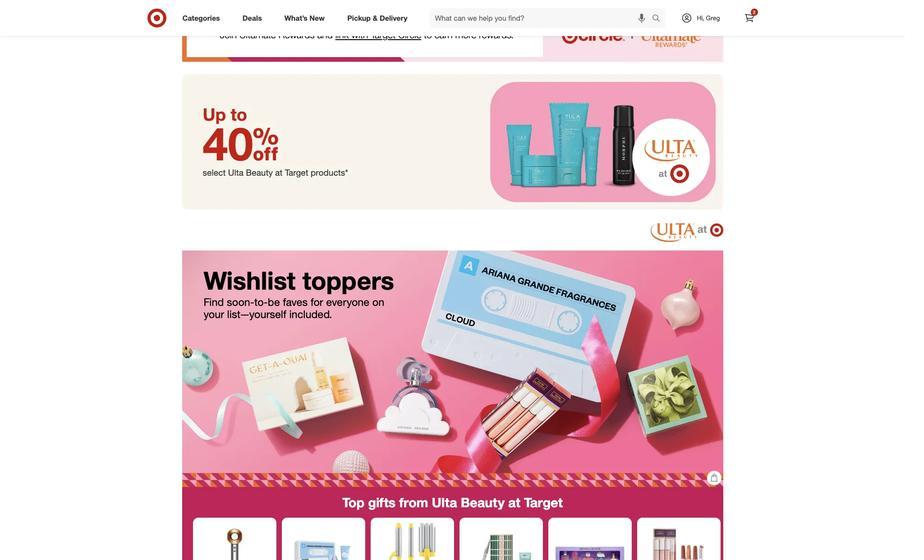 Task type: describe. For each thing, give the bounding box(es) containing it.
pickup & delivery link
[[340, 8, 419, 28]]

target circle plus ultamate rewards image
[[182, 7, 723, 74]]

select ulta beauty at target products*
[[203, 167, 348, 178]]

included.
[[289, 308, 332, 321]]

join ultamate rewards and link with target circle to earn more rewards.
[[220, 29, 514, 41]]

gifts
[[368, 495, 396, 511]]

carousel region
[[182, 488, 723, 561]]

find
[[204, 296, 224, 309]]

0 horizontal spatial at
[[275, 167, 283, 178]]

wishlist toppers find soon-to-be faves for everyone on your list—yourself included.
[[204, 266, 394, 321]]

0 horizontal spatial ulta
[[228, 167, 244, 178]]

faves
[[283, 296, 308, 309]]

soon-
[[227, 296, 254, 309]]

target for rewards
[[371, 29, 396, 41]]

join
[[220, 29, 237, 41]]

What can we help you find? suggestions appear below search field
[[430, 8, 654, 28]]

ariana grande cloud edp women's gift set - 1.7oz/2pc - ulta beauty image
[[285, 522, 362, 561]]

&
[[373, 13, 378, 22]]

select
[[203, 167, 226, 178]]

top gifts from ulta beauty at target
[[342, 495, 563, 511]]

and
[[317, 29, 333, 41]]

rewards.
[[479, 29, 514, 41]]

what's new link
[[277, 8, 336, 28]]

ulta inside carousel region
[[432, 495, 457, 511]]

top
[[342, 495, 365, 511]]

pickup
[[347, 13, 371, 22]]

search
[[648, 14, 670, 23]]

up
[[203, 104, 226, 125]]

1 horizontal spatial to
[[424, 29, 432, 41]]

search button
[[648, 8, 670, 30]]

link
[[336, 29, 349, 41]]

at inside carousel region
[[508, 495, 521, 511]]

greg
[[706, 14, 720, 22]]

0 horizontal spatial beauty
[[246, 167, 273, 178]]

drybar the mixologist interchangeable styling iron - ulta beauty image
[[374, 522, 450, 561]]

products*
[[311, 167, 348, 178]]

deals link
[[235, 8, 273, 28]]

your
[[204, 308, 224, 321]]

for
[[311, 296, 323, 309]]

hi, greg
[[697, 14, 720, 22]]

what's new
[[285, 13, 325, 22]]

target for from
[[524, 495, 563, 511]]

delivery
[[380, 13, 408, 22]]



Task type: vqa. For each thing, say whether or not it's contained in the screenshot.
$15  –  $25
no



Task type: locate. For each thing, give the bounding box(es) containing it.
with
[[352, 29, 368, 41]]

beauty inside carousel region
[[461, 495, 505, 511]]

circle
[[398, 29, 421, 41]]

on
[[373, 296, 385, 309]]

2 horizontal spatial target
[[524, 495, 563, 511]]

categories link
[[175, 8, 231, 28]]

to right up
[[231, 104, 247, 125]]

new
[[310, 13, 325, 22]]

at
[[275, 167, 283, 178], [508, 495, 521, 511]]

wishlist
[[204, 266, 296, 296]]

from
[[399, 495, 428, 511]]

2 vertical spatial target
[[524, 495, 563, 511]]

ariana grande perfume holiday coffret set - 1.22oz - ulta beauty image
[[552, 522, 628, 561]]

40
[[203, 116, 279, 171]]

to
[[424, 29, 432, 41], [231, 104, 247, 125]]

everyone
[[326, 296, 370, 309]]

target inside carousel region
[[524, 495, 563, 511]]

1 vertical spatial at
[[508, 495, 521, 511]]

1 horizontal spatial ulta
[[432, 495, 457, 511]]

deals
[[243, 13, 262, 22]]

0 horizontal spatial target
[[285, 167, 309, 178]]

2 link
[[740, 8, 760, 28]]

ulta
[[228, 167, 244, 178], [432, 495, 457, 511]]

0 horizontal spatial to
[[231, 104, 247, 125]]

0 vertical spatial ulta
[[228, 167, 244, 178]]

0 vertical spatial beauty
[[246, 167, 273, 178]]

to-
[[254, 296, 268, 309]]

0 vertical spatial target
[[371, 29, 396, 41]]

ulta right select
[[228, 167, 244, 178]]

earn
[[435, 29, 453, 41]]

1 vertical spatial to
[[231, 104, 247, 125]]

2
[[753, 9, 756, 15]]

up to
[[203, 104, 247, 125]]

1 horizontal spatial target
[[371, 29, 396, 41]]

1 vertical spatial ulta
[[432, 495, 457, 511]]

ulta right from
[[432, 495, 457, 511]]

more
[[455, 29, 477, 41]]

ultamate
[[240, 29, 276, 41]]

dyson supersonic hair dryer - copper - ulta beauty image
[[196, 522, 273, 561]]

list—yourself
[[227, 308, 286, 321]]

target
[[371, 29, 396, 41], [285, 167, 309, 178], [524, 495, 563, 511]]

to left earn
[[424, 29, 432, 41]]

toppers
[[303, 266, 394, 296]]

tarte best of maracuja juicy lips - 0.355 fl oz - ulta beauty image
[[641, 522, 717, 561]]

categories
[[182, 13, 220, 22]]

1 vertical spatial beauty
[[461, 495, 505, 511]]

hi,
[[697, 14, 705, 22]]

benefit cosmetics giftin' goodies set - 3.14oz/3pc - ulta beauty image
[[463, 522, 539, 561]]

0 vertical spatial at
[[275, 167, 283, 178]]

be
[[268, 296, 280, 309]]

1 vertical spatial target
[[285, 167, 309, 178]]

ulta now at target image
[[182, 217, 723, 251]]

rewards
[[279, 29, 315, 41]]

pickup & delivery
[[347, 13, 408, 22]]

1 horizontal spatial at
[[508, 495, 521, 511]]

1 horizontal spatial beauty
[[461, 495, 505, 511]]

what's
[[285, 13, 308, 22]]

0 vertical spatial to
[[424, 29, 432, 41]]

beauty
[[246, 167, 273, 178], [461, 495, 505, 511]]



